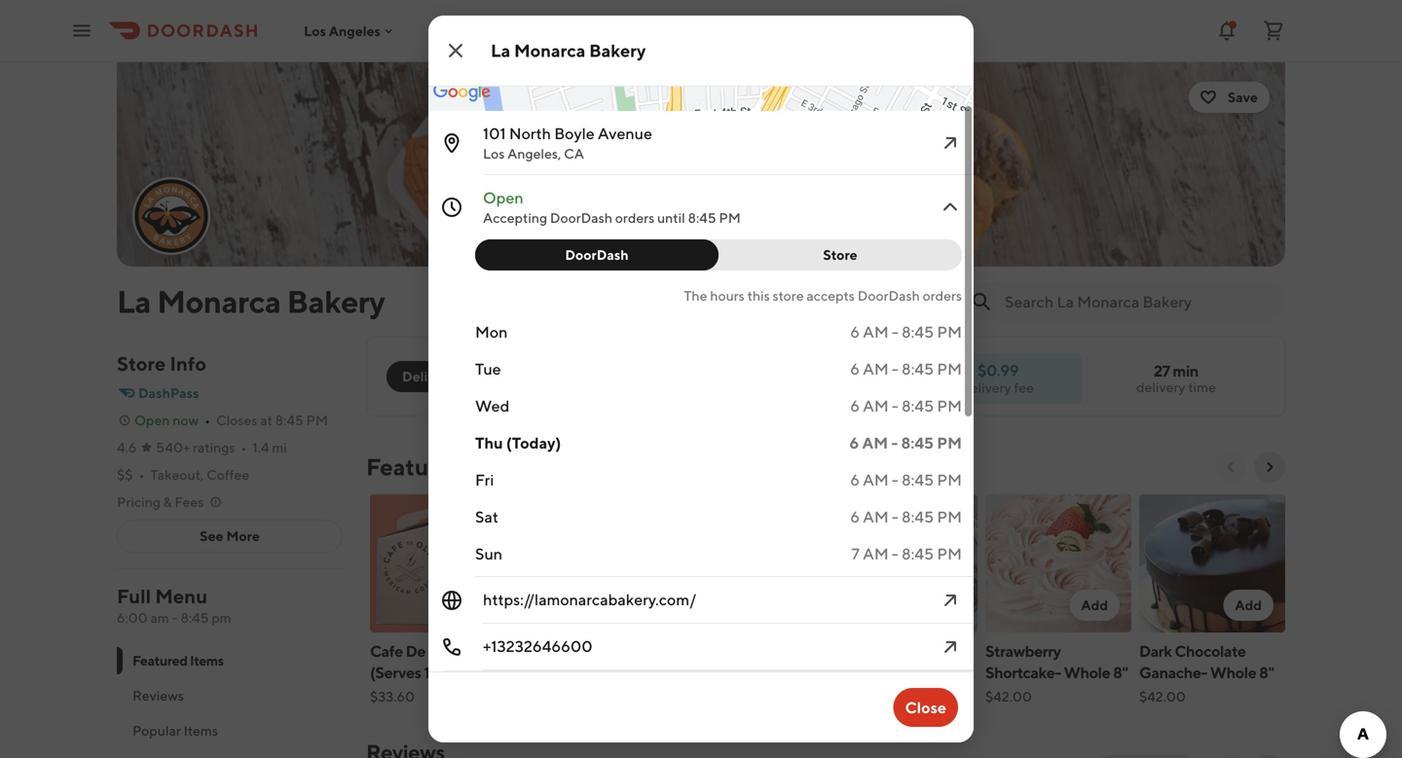 Task type: describe. For each thing, give the bounding box(es) containing it.
by
[[904, 642, 921, 661]]

north
[[509, 124, 551, 143]]

am for sat
[[863, 508, 889, 526]]

$0.99 delivery fee
[[962, 361, 1034, 396]]

leche
[[555, 642, 597, 661]]

8:45 for mon
[[902, 323, 934, 341]]

boyle
[[554, 124, 595, 143]]

12)
[[424, 664, 443, 682]]

reviews
[[132, 688, 184, 704]]

DoorDash button
[[475, 240, 719, 271]]

am for fri
[[863, 471, 889, 489]]

8:45 inside full menu 6:00 am - 8:45 pm
[[181, 610, 209, 626]]

open now
[[134, 412, 199, 428]]

cake-
[[600, 642, 642, 661]]

mi
[[272, 440, 287, 456]]

the hours this store accepts doordash orders
[[684, 288, 962, 304]]

vanilla
[[678, 642, 724, 661]]

1.4 mi
[[252, 440, 287, 456]]

- for sat
[[892, 508, 898, 526]]

7
[[851, 545, 860, 563]]

540+ ratings •
[[156, 440, 247, 456]]

hours
[[710, 288, 745, 304]]

featured inside featured items heading
[[366, 453, 464, 481]]

save
[[1228, 89, 1258, 105]]

dulce
[[861, 642, 901, 661]]

1.4
[[252, 440, 269, 456]]

(today)
[[506, 434, 561, 452]]

Pickup radio
[[459, 361, 546, 392]]

101
[[483, 124, 506, 143]]

pm for fri
[[937, 471, 962, 489]]

strawberry
[[985, 642, 1061, 661]]

- for wed
[[892, 397, 898, 415]]

delivery inside '27 min delivery time'
[[1136, 379, 1185, 395]]

1 vertical spatial orders
[[923, 288, 962, 304]]

add for strawberry shortcake- whole 8"
[[1081, 597, 1108, 613]]

pan dulce by the dozen - assorted image
[[831, 495, 978, 633]]

accepting
[[483, 210, 547, 226]]

fees
[[175, 494, 204, 510]]

6 am - 8:45 pm for fri
[[850, 471, 962, 489]]

items inside button
[[184, 723, 218, 739]]

menu
[[155, 585, 207, 608]]

6 for sat
[[850, 508, 860, 526]]

add button for cafe de olla carafe (serves 12)
[[454, 590, 504, 621]]

tue
[[475, 360, 501, 378]]

2 vertical spatial doordash
[[857, 288, 920, 304]]

cafe de olla carafe (serves 12) image
[[370, 495, 516, 633]]

$33.60
[[370, 689, 415, 705]]

close button
[[893, 688, 958, 727]]

540+
[[156, 440, 190, 456]]

pm for mon
[[937, 323, 962, 341]]

see more
[[200, 528, 260, 544]]

6:00
[[117, 610, 148, 626]]

sat
[[475, 508, 498, 526]]

open for open now
[[134, 412, 170, 428]]

powered by google image
[[433, 83, 491, 102]]

min
[[1173, 362, 1199, 380]]

fri
[[475, 471, 494, 489]]

store for store info
[[117, 352, 166, 375]]

chocolate
[[1175, 642, 1246, 661]]

8:45 for tue
[[902, 360, 934, 378]]

tres
[[524, 642, 552, 661]]

strawberry shortcake- whole 8" image
[[985, 495, 1131, 633]]

pm inside "open accepting doordash orders until 8:45 pm"
[[719, 210, 741, 226]]

am for mon
[[863, 323, 889, 341]]

8" inside the vanilla & fresh fruit cake - whole 8"
[[774, 664, 789, 682]]

fresh
[[739, 642, 777, 661]]

$$
[[117, 467, 133, 483]]

shortcake-
[[985, 664, 1061, 682]]

whole inside the vanilla & fresh fruit cake - whole 8"
[[725, 664, 771, 682]]

angeles,
[[507, 146, 561, 162]]

8:45 for wed
[[902, 397, 934, 415]]

pm for tue
[[937, 360, 962, 378]]

los angeles button
[[304, 23, 396, 39]]

27
[[1154, 362, 1170, 380]]

6 am - 8:45 pm for mon
[[850, 323, 962, 341]]

click item image
[[939, 196, 962, 219]]

pm for wed
[[937, 397, 962, 415]]

carafe
[[459, 642, 506, 661]]

add for pan dulce by the dozen - assorted
[[927, 597, 954, 613]]

until
[[657, 210, 685, 226]]

los inside 101 north boyle avenue los angeles, ca
[[483, 146, 505, 162]]

cafe de olla carafe (serves 12) $33.60
[[370, 642, 506, 705]]

pricing & fees button
[[117, 493, 223, 512]]

1 horizontal spatial •
[[205, 412, 210, 428]]

store for store
[[823, 247, 857, 263]]

orders inside "open accepting doordash orders until 8:45 pm"
[[615, 210, 654, 226]]

reviews button
[[117, 679, 343, 714]]

dark chocolate ganache- whole 8" $42.00
[[1139, 642, 1274, 705]]

los angeles
[[304, 23, 381, 39]]

now
[[173, 412, 199, 428]]

pm for thu (today)
[[937, 434, 962, 452]]

pm for sun
[[937, 545, 962, 563]]

time
[[1188, 379, 1216, 395]]

ratings
[[193, 440, 235, 456]]

thu (today)
[[475, 434, 561, 452]]

full
[[117, 585, 151, 608]]

add button for tres leche cake- whole 8"
[[608, 590, 658, 621]]

101 north boyle avenue los angeles, ca
[[483, 124, 652, 162]]

tres leche cake- whole 8"
[[524, 642, 642, 682]]

$42.00 inside dark chocolate ganache- whole 8" $42.00
[[1139, 689, 1186, 705]]

- for mon
[[892, 323, 898, 341]]

items inside heading
[[469, 453, 529, 481]]

save button
[[1189, 82, 1270, 113]]

dark
[[1139, 642, 1172, 661]]

doordash inside "doordash" button
[[565, 247, 629, 263]]

de
[[406, 642, 425, 661]]

hour options option group
[[475, 240, 962, 271]]

la monarca bakery dialog
[[364, 0, 1112, 743]]

0 items, open order cart image
[[1262, 19, 1285, 42]]

next button of carousel image
[[1262, 460, 1277, 475]]

pm
[[212, 610, 231, 626]]

featured items heading
[[366, 452, 529, 483]]

pickup
[[486, 369, 530, 385]]

vanilla & fresh fruit cake - whole 8" button
[[674, 491, 828, 719]]

avenue
[[598, 124, 652, 143]]

mon
[[475, 323, 508, 341]]

Store button
[[707, 240, 962, 271]]

add button for strawberry shortcake- whole 8"
[[1069, 590, 1120, 621]]

close la monarca bakery image
[[444, 39, 467, 62]]

6 for fri
[[850, 471, 860, 489]]

vanilla & fresh fruit cake - whole 8"
[[678, 642, 813, 682]]

$0.99
[[977, 361, 1019, 380]]

fee
[[1014, 380, 1034, 396]]



Task type: locate. For each thing, give the bounding box(es) containing it.
tres leche cake- whole 8" image
[[524, 495, 670, 633]]

this
[[747, 288, 770, 304]]

0 horizontal spatial orders
[[615, 210, 654, 226]]

pm
[[719, 210, 741, 226], [937, 323, 962, 341], [937, 360, 962, 378], [937, 397, 962, 415], [306, 412, 328, 428], [937, 434, 962, 452], [937, 471, 962, 489], [937, 508, 962, 526], [937, 545, 962, 563]]

2 8" from the left
[[774, 664, 789, 682]]

click item image
[[939, 131, 962, 155], [939, 589, 962, 612], [939, 636, 962, 659]]

2 vertical spatial items
[[184, 723, 218, 739]]

6 am - 8:45 pm for thu (today)
[[849, 434, 962, 452]]

1 horizontal spatial store
[[823, 247, 857, 263]]

0 horizontal spatial featured
[[132, 653, 187, 669]]

am for tue
[[863, 360, 889, 378]]

• closes at 8:45 pm
[[205, 412, 328, 428]]

items up reviews button
[[190, 653, 224, 669]]

add up chocolate
[[1235, 597, 1262, 613]]

click item image right by
[[939, 636, 962, 659]]

notification bell image
[[1215, 19, 1238, 42]]

1 vertical spatial &
[[726, 642, 736, 661]]

doordash right accepts
[[857, 288, 920, 304]]

1 add button from the left
[[454, 590, 504, 621]]

see more button
[[118, 521, 342, 552]]

8" down fruit
[[774, 664, 789, 682]]

add button up cake-
[[608, 590, 658, 621]]

add up cake-
[[620, 597, 646, 613]]

orders
[[615, 210, 654, 226], [923, 288, 962, 304]]

0 vertical spatial •
[[205, 412, 210, 428]]

add for tres leche cake- whole 8"
[[620, 597, 646, 613]]

& left fees
[[163, 494, 172, 510]]

whole down fresh
[[725, 664, 771, 682]]

- for sun
[[892, 545, 898, 563]]

0 vertical spatial &
[[163, 494, 172, 510]]

thu
[[475, 434, 503, 452]]

1 vertical spatial •
[[241, 440, 247, 456]]

the
[[923, 642, 947, 661]]

pan
[[831, 642, 858, 661]]

map region
[[364, 0, 1112, 349]]

4 add from the left
[[1081, 597, 1108, 613]]

8" inside tres leche cake- whole 8"
[[573, 664, 588, 682]]

1 vertical spatial click item image
[[939, 589, 962, 612]]

6 am - 8:45 pm for tue
[[850, 360, 962, 378]]

store up 'dashpass'
[[117, 352, 166, 375]]

8" right ganache-
[[1259, 664, 1274, 682]]

1 $42.00 from the left
[[985, 689, 1032, 705]]

- for tue
[[892, 360, 898, 378]]

delivery
[[402, 369, 455, 385]]

see
[[200, 528, 223, 544]]

& for vanilla
[[726, 642, 736, 661]]

more
[[226, 528, 260, 544]]

la monarca bakery image
[[117, 62, 1285, 267], [134, 179, 208, 253]]

6 am - 8:45 pm for wed
[[850, 397, 962, 415]]

0 vertical spatial store
[[823, 247, 857, 263]]

$42.00 inside the strawberry shortcake- whole 8" $42.00
[[985, 689, 1032, 705]]

27 min delivery time
[[1136, 362, 1216, 395]]

items down thu
[[469, 453, 529, 481]]

6 for wed
[[850, 397, 860, 415]]

store
[[773, 288, 804, 304]]

olla
[[428, 642, 457, 661]]

add button for dark chocolate ganache- whole 8"
[[1223, 590, 1274, 621]]

1 horizontal spatial delivery
[[1136, 379, 1185, 395]]

strawberry shortcake- whole 8" $42.00
[[985, 642, 1128, 705]]

store up accepts
[[823, 247, 857, 263]]

add button up the on the bottom right
[[916, 590, 966, 621]]

1 vertical spatial store
[[117, 352, 166, 375]]

whole inside dark chocolate ganache- whole 8" $42.00
[[1210, 664, 1256, 682]]

$42.00 down shortcake-
[[985, 689, 1032, 705]]

open accepting doordash orders until 8:45 pm
[[483, 188, 741, 226]]

0 horizontal spatial open
[[134, 412, 170, 428]]

delivery inside the $0.99 delivery fee
[[962, 380, 1011, 396]]

3 add button from the left
[[916, 590, 966, 621]]

am for sun
[[863, 545, 889, 563]]

assorted
[[888, 664, 950, 682]]

8" left ganache-
[[1113, 664, 1128, 682]]

0 horizontal spatial delivery
[[962, 380, 1011, 396]]

close
[[905, 699, 946, 717]]

ca
[[564, 146, 584, 162]]

2 whole from the left
[[725, 664, 771, 682]]

previous button of carousel image
[[1223, 460, 1238, 475]]

am for wed
[[863, 397, 889, 415]]

click item image for https://lamonarcabakery.com/
[[939, 589, 962, 612]]

featured items up reviews
[[132, 653, 224, 669]]

1 add from the left
[[466, 597, 493, 613]]

pan dulce by the dozen - assorted
[[831, 642, 950, 682]]

popular items
[[132, 723, 218, 739]]

0 vertical spatial featured
[[366, 453, 464, 481]]

accepts
[[806, 288, 855, 304]]

1 vertical spatial items
[[190, 653, 224, 669]]

wed
[[475, 397, 510, 415]]

Item Search search field
[[1005, 291, 1270, 313]]

0 horizontal spatial &
[[163, 494, 172, 510]]

3 click item image from the top
[[939, 636, 962, 659]]

6 for mon
[[850, 323, 860, 341]]

0 horizontal spatial $42.00
[[985, 689, 1032, 705]]

& inside the vanilla & fresh fruit cake - whole 8"
[[726, 642, 736, 661]]

1 vertical spatial doordash
[[565, 247, 629, 263]]

click item image for +13232646600
[[939, 636, 962, 659]]

add button up carafe
[[454, 590, 504, 621]]

fruit
[[780, 642, 813, 661]]

add for dark chocolate ganache- whole 8"
[[1235, 597, 1262, 613]]

1 horizontal spatial featured items
[[366, 453, 529, 481]]

1 horizontal spatial &
[[726, 642, 736, 661]]

1 click item image from the top
[[939, 131, 962, 155]]

store inside button
[[823, 247, 857, 263]]

0 vertical spatial items
[[469, 453, 529, 481]]

the
[[684, 288, 707, 304]]

0 vertical spatial click item image
[[939, 131, 962, 155]]

dozen
[[831, 664, 876, 682]]

1 vertical spatial featured items
[[132, 653, 224, 669]]

1 horizontal spatial $42.00
[[1139, 689, 1186, 705]]

1 8" from the left
[[573, 664, 588, 682]]

doordash up "doordash" button
[[550, 210, 612, 226]]

- for thu (today)
[[891, 434, 898, 452]]

vanilla & fresh fruit cake - whole 8" image
[[678, 495, 824, 633]]

6 am - 8:45 pm
[[850, 323, 962, 341], [850, 360, 962, 378], [850, 397, 962, 415], [849, 434, 962, 452], [850, 471, 962, 489], [850, 508, 962, 526]]

featured left fri
[[366, 453, 464, 481]]

los down 101
[[483, 146, 505, 162]]

8" inside the strawberry shortcake- whole 8" $42.00
[[1113, 664, 1128, 682]]

pm for sat
[[937, 508, 962, 526]]

1 horizontal spatial featured
[[366, 453, 464, 481]]

0 horizontal spatial •
[[139, 467, 144, 483]]

& for pricing
[[163, 494, 172, 510]]

0 vertical spatial doordash
[[550, 210, 612, 226]]

4 add button from the left
[[1069, 590, 1120, 621]]

$42.00
[[985, 689, 1032, 705], [1139, 689, 1186, 705]]

& left fresh
[[726, 642, 736, 661]]

orders down click item icon
[[923, 288, 962, 304]]

0 vertical spatial orders
[[615, 210, 654, 226]]

featured
[[366, 453, 464, 481], [132, 653, 187, 669]]

2 click item image from the top
[[939, 589, 962, 612]]

open for open accepting doordash orders until 8:45 pm
[[483, 188, 523, 207]]

add button for pan dulce by the dozen - assorted
[[916, 590, 966, 621]]

8" inside dark chocolate ganache- whole 8" $42.00
[[1259, 664, 1274, 682]]

4 whole from the left
[[1210, 664, 1256, 682]]

5 add from the left
[[1235, 597, 1262, 613]]

doordash
[[550, 210, 612, 226], [565, 247, 629, 263], [857, 288, 920, 304]]

order methods option group
[[387, 361, 546, 392]]

2 vertical spatial •
[[139, 467, 144, 483]]

doordash inside "open accepting doordash orders until 8:45 pm"
[[550, 210, 612, 226]]

open
[[483, 188, 523, 207], [134, 412, 170, 428]]

1 vertical spatial featured
[[132, 653, 187, 669]]

2 vertical spatial click item image
[[939, 636, 962, 659]]

• left 1.4
[[241, 440, 247, 456]]

2 horizontal spatial •
[[241, 440, 247, 456]]

add button up chocolate
[[1223, 590, 1274, 621]]

sun
[[475, 545, 502, 563]]

8:45 for sun
[[902, 545, 934, 563]]

1 horizontal spatial los
[[483, 146, 505, 162]]

4.6
[[117, 440, 137, 456]]

closes
[[216, 412, 257, 428]]

add
[[466, 597, 493, 613], [620, 597, 646, 613], [927, 597, 954, 613], [1081, 597, 1108, 613], [1235, 597, 1262, 613]]

8:45 for fri
[[902, 471, 934, 489]]

6 for thu (today)
[[849, 434, 859, 452]]

los left angeles
[[304, 23, 326, 39]]

0 horizontal spatial los
[[304, 23, 326, 39]]

3 8" from the left
[[1113, 664, 1128, 682]]

items right popular
[[184, 723, 218, 739]]

click item image up the on the bottom right
[[939, 589, 962, 612]]

- inside pan dulce by the dozen - assorted
[[879, 664, 885, 682]]

• right now
[[205, 412, 210, 428]]

add up the on the bottom right
[[927, 597, 954, 613]]

5 add button from the left
[[1223, 590, 1274, 621]]

+13232646600
[[483, 637, 593, 656]]

click item image up click item icon
[[939, 131, 962, 155]]

-
[[892, 323, 898, 341], [892, 360, 898, 378], [892, 397, 898, 415], [891, 434, 898, 452], [892, 471, 898, 489], [892, 508, 898, 526], [892, 545, 898, 563], [172, 610, 178, 626], [716, 664, 722, 682], [879, 664, 885, 682]]

open up the accepting
[[483, 188, 523, 207]]

angeles
[[329, 23, 381, 39]]

am
[[863, 323, 889, 341], [863, 360, 889, 378], [863, 397, 889, 415], [862, 434, 888, 452], [863, 471, 889, 489], [863, 508, 889, 526], [863, 545, 889, 563]]

- inside full menu 6:00 am - 8:45 pm
[[172, 610, 178, 626]]

cafe
[[370, 642, 403, 661]]

monarca
[[682, 4, 738, 20], [682, 4, 738, 20], [514, 40, 586, 61], [157, 283, 281, 320]]

2 add from the left
[[620, 597, 646, 613]]

whole
[[524, 664, 570, 682], [725, 664, 771, 682], [1064, 664, 1110, 682], [1210, 664, 1256, 682]]

•
[[205, 412, 210, 428], [241, 440, 247, 456], [139, 467, 144, 483]]

delivery left time
[[1136, 379, 1185, 395]]

8:45 for sat
[[902, 508, 934, 526]]

6 am - 8:45 pm for sat
[[850, 508, 962, 526]]

whole down chocolate
[[1210, 664, 1256, 682]]

add for cafe de olla carafe (serves 12)
[[466, 597, 493, 613]]

featured up reviews
[[132, 653, 187, 669]]

3 whole from the left
[[1064, 664, 1110, 682]]

0 vertical spatial los
[[304, 23, 326, 39]]

7 am - 8:45 pm
[[851, 545, 962, 563]]

2 $42.00 from the left
[[1139, 689, 1186, 705]]

dashpass
[[138, 385, 199, 401]]

am
[[150, 610, 169, 626]]

1 vertical spatial los
[[483, 146, 505, 162]]

whole down the tres
[[524, 664, 570, 682]]

dark chocolate ganache- whole 8" image
[[1139, 495, 1285, 633]]

whole right shortcake-
[[1064, 664, 1110, 682]]

popular items button
[[117, 714, 343, 749]]

Delivery radio
[[387, 361, 470, 392]]

0 vertical spatial open
[[483, 188, 523, 207]]

1 vertical spatial open
[[134, 412, 170, 428]]

popular
[[132, 723, 181, 739]]

doordash down "open accepting doordash orders until 8:45 pm"
[[565, 247, 629, 263]]

add up carafe
[[466, 597, 493, 613]]

add button
[[454, 590, 504, 621], [608, 590, 658, 621], [916, 590, 966, 621], [1069, 590, 1120, 621], [1223, 590, 1274, 621]]

open inside "open accepting doordash orders until 8:45 pm"
[[483, 188, 523, 207]]

cake
[[678, 664, 713, 682]]

1 whole from the left
[[524, 664, 570, 682]]

1 horizontal spatial orders
[[923, 288, 962, 304]]

la monarca bakery
[[664, 4, 738, 36], [664, 4, 738, 36], [491, 40, 646, 61], [117, 283, 385, 320]]

add up the strawberry shortcake- whole 8" $42.00
[[1081, 597, 1108, 613]]

whole inside the strawberry shortcake- whole 8" $42.00
[[1064, 664, 1110, 682]]

delivery left the "fee"
[[962, 380, 1011, 396]]

(serves
[[370, 664, 421, 682]]

8:45 inside "open accepting doordash orders until 8:45 pm"
[[688, 210, 716, 226]]

pricing
[[117, 494, 161, 510]]

3 add from the left
[[927, 597, 954, 613]]

- for fri
[[892, 471, 898, 489]]

full menu 6:00 am - 8:45 pm
[[117, 585, 231, 626]]

pricing & fees
[[117, 494, 204, 510]]

open down 'dashpass'
[[134, 412, 170, 428]]

featured items down thu
[[366, 453, 529, 481]]

2 add button from the left
[[608, 590, 658, 621]]

orders left 'until'
[[615, 210, 654, 226]]

0 vertical spatial featured items
[[366, 453, 529, 481]]

open menu image
[[70, 19, 93, 42]]

• right $$ in the bottom left of the page
[[139, 467, 144, 483]]

ganache-
[[1139, 664, 1207, 682]]

8" down leche
[[573, 664, 588, 682]]

0 horizontal spatial featured items
[[132, 653, 224, 669]]

am for thu (today)
[[862, 434, 888, 452]]

4 8" from the left
[[1259, 664, 1274, 682]]

store info
[[117, 352, 206, 375]]

1 horizontal spatial open
[[483, 188, 523, 207]]

add button up the strawberry shortcake- whole 8" $42.00
[[1069, 590, 1120, 621]]

info
[[170, 352, 206, 375]]

8:45 for thu (today)
[[901, 434, 934, 452]]

- inside the vanilla & fresh fruit cake - whole 8"
[[716, 664, 722, 682]]

6 for tue
[[850, 360, 860, 378]]

$42.00 down ganache-
[[1139, 689, 1186, 705]]

0 horizontal spatial store
[[117, 352, 166, 375]]

whole inside tres leche cake- whole 8"
[[524, 664, 570, 682]]



Task type: vqa. For each thing, say whether or not it's contained in the screenshot.


